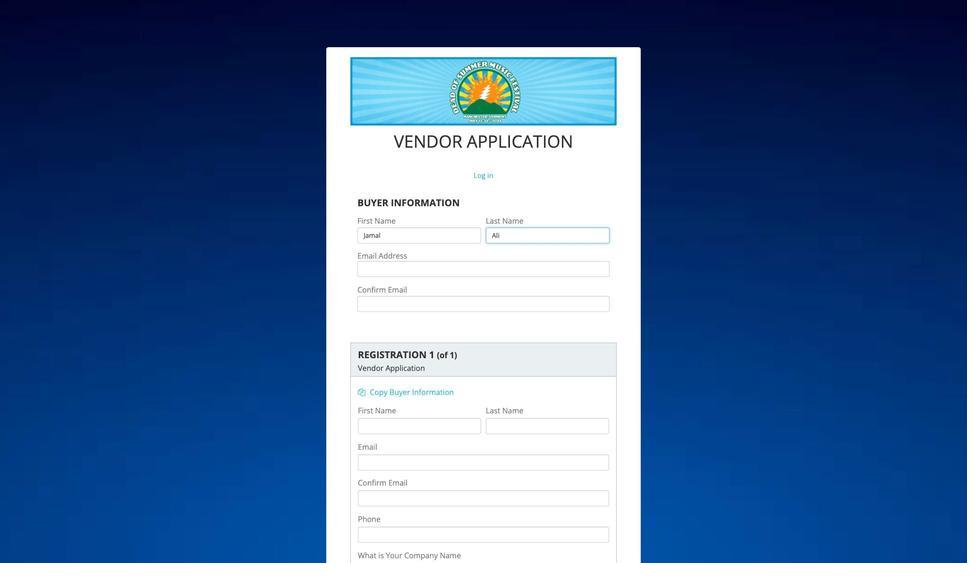 Task type: vqa. For each thing, say whether or not it's contained in the screenshot.
files o icon
yes



Task type: locate. For each thing, give the bounding box(es) containing it.
files o image
[[358, 389, 365, 396]]

None email field
[[357, 261, 610, 277], [357, 296, 610, 312], [358, 455, 609, 471], [358, 491, 609, 507], [357, 261, 610, 277], [357, 296, 610, 312], [358, 455, 609, 471], [358, 491, 609, 507]]

None text field
[[358, 419, 481, 435], [486, 419, 609, 435], [358, 419, 481, 435], [486, 419, 609, 435]]

None text field
[[357, 228, 481, 244], [486, 228, 610, 244], [358, 527, 609, 543], [357, 228, 481, 244], [486, 228, 610, 244], [358, 527, 609, 543]]



